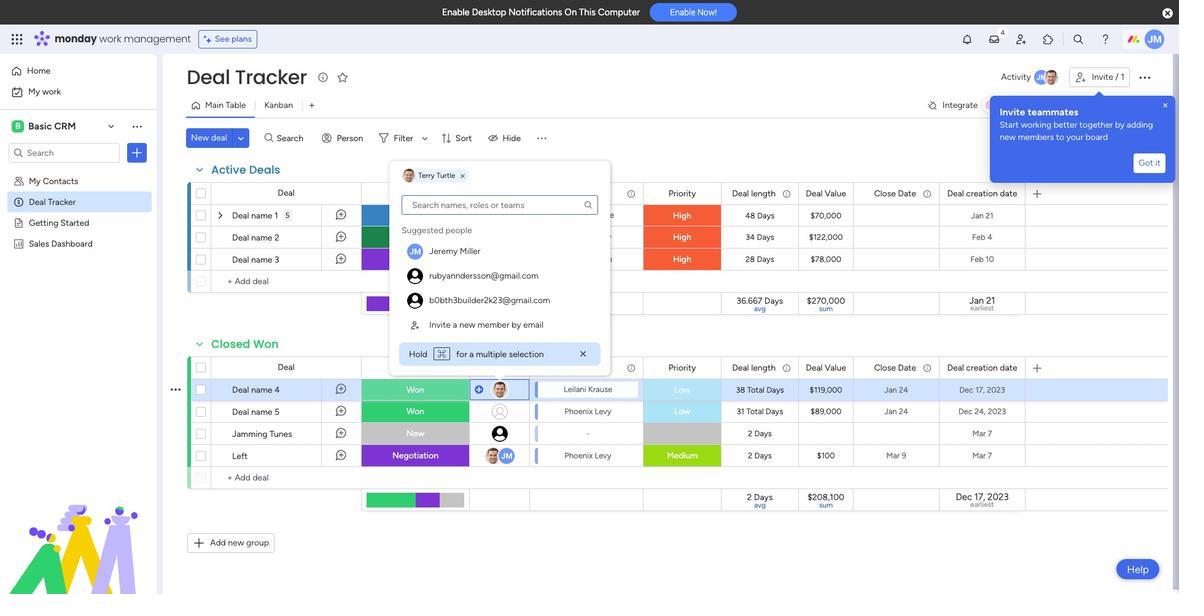 Task type: locate. For each thing, give the bounding box(es) containing it.
my inside list box
[[29, 176, 41, 186]]

2 vertical spatial new
[[228, 538, 244, 549]]

creation up dec 17, 2023
[[967, 363, 998, 373]]

0 horizontal spatial tracker
[[48, 197, 76, 207]]

2 value from the top
[[825, 363, 847, 373]]

0 vertical spatial work
[[99, 32, 121, 46]]

0 vertical spatial high
[[673, 210, 692, 221]]

2 inside 2 days avg
[[747, 493, 752, 503]]

together
[[1080, 120, 1114, 130]]

deal creation date field up dec 17, 2023
[[945, 362, 1021, 375]]

main
[[205, 100, 224, 111]]

terry turtle image
[[491, 381, 509, 399]]

0 vertical spatial my
[[28, 87, 40, 97]]

1 vertical spatial 24
[[899, 407, 909, 417]]

options image
[[1138, 70, 1153, 85], [131, 147, 143, 159]]

deal tracker down my contacts
[[29, 197, 76, 207]]

0 vertical spatial date
[[1000, 188, 1018, 199]]

Closed Won field
[[208, 337, 282, 353]]

contacts down search in workspace 'field'
[[43, 176, 78, 186]]

2 vertical spatial phoenix
[[565, 451, 593, 460]]

2 close from the top
[[875, 363, 896, 373]]

close
[[875, 188, 896, 199], [875, 363, 896, 373]]

by left adding
[[1116, 120, 1125, 130]]

1 column information image from the left
[[627, 363, 637, 373]]

mar
[[973, 429, 986, 439], [887, 452, 900, 461], [973, 452, 986, 461]]

alert
[[399, 343, 601, 366]]

avg inside 2 days avg
[[754, 501, 766, 510]]

deal length field up 38 total days
[[729, 362, 779, 375]]

deal length up 38 total days
[[732, 363, 776, 373]]

workspace image
[[12, 120, 24, 133]]

$89,000
[[811, 407, 842, 417]]

leilani down the madison
[[564, 255, 586, 264]]

21 inside jan 21 earliest
[[987, 296, 996, 307]]

2 phoenix from the top
[[565, 407, 593, 416]]

work down home
[[42, 87, 61, 97]]

Deal Value field
[[803, 187, 850, 201], [803, 362, 850, 375]]

1 earliest from the top
[[971, 304, 995, 313]]

2 negotiation from the top
[[393, 451, 439, 461]]

1 krause from the top
[[588, 255, 613, 264]]

1 vertical spatial sum
[[819, 501, 833, 510]]

invite inside invite teammates start working better together by adding new members to your board
[[1000, 106, 1026, 118]]

0 vertical spatial by
[[1116, 120, 1125, 130]]

earliest inside jan 21 earliest
[[971, 304, 995, 313]]

name up deal name 2
[[251, 211, 272, 221]]

invite up start
[[1000, 106, 1026, 118]]

0 horizontal spatial new
[[228, 538, 244, 549]]

deal creation date up jan 21
[[948, 188, 1018, 199]]

21 down 10
[[987, 296, 996, 307]]

negotiation
[[393, 254, 439, 265], [393, 451, 439, 461]]

1 sum from the top
[[819, 305, 833, 313]]

dec for dec 17, 2023
[[960, 386, 974, 395]]

sum inside $270,000 sum
[[819, 305, 833, 313]]

b
[[15, 121, 20, 131]]

terry turtle
[[418, 171, 456, 180]]

0 vertical spatial sum
[[819, 305, 833, 313]]

list box
[[0, 168, 157, 420], [399, 195, 601, 338]]

phoenix down -
[[565, 451, 593, 460]]

avg
[[754, 305, 766, 313], [754, 501, 766, 510]]

1 for invite / 1
[[1121, 72, 1125, 82]]

closed
[[211, 337, 250, 352]]

working
[[1021, 120, 1052, 130]]

2 vertical spatial 2023
[[988, 492, 1009, 503]]

2 krause from the top
[[588, 385, 613, 394]]

crm
[[54, 120, 76, 132]]

close image
[[578, 348, 590, 361]]

1 inside 'invite / 1' button
[[1121, 72, 1125, 82]]

tracker up getting started
[[48, 197, 76, 207]]

Close Date field
[[871, 187, 920, 201], [871, 362, 920, 375]]

phoenix levy down 'madison doyle'
[[565, 233, 612, 242]]

1 length from the top
[[751, 188, 776, 199]]

4 name from the top
[[251, 385, 272, 396]]

1 vertical spatial low
[[675, 407, 691, 417]]

0 horizontal spatial list box
[[0, 168, 157, 420]]

feb down jan 21
[[973, 233, 986, 242]]

date
[[1000, 188, 1018, 199], [1000, 363, 1018, 373]]

by
[[1116, 120, 1125, 130], [512, 320, 521, 331]]

deal tracker inside list box
[[29, 197, 76, 207]]

2 stage field from the top
[[401, 362, 430, 375]]

3 name from the top
[[251, 255, 272, 265]]

dapulse close image
[[1163, 7, 1174, 20]]

1 avg from the top
[[754, 305, 766, 313]]

stage down 'hold'
[[404, 363, 427, 373]]

4 [object object] element from the top
[[402, 313, 598, 338]]

2 days avg
[[747, 493, 773, 510]]

0 horizontal spatial new
[[191, 133, 209, 143]]

3 [object object] element from the top
[[402, 289, 598, 313]]

0 vertical spatial deal creation date
[[948, 188, 1018, 199]]

0 vertical spatial negotiation
[[393, 254, 439, 265]]

2 days
[[748, 429, 772, 439], [748, 452, 772, 461]]

1 left 5 button
[[275, 211, 278, 221]]

$100
[[817, 452, 835, 461]]

1 horizontal spatial invite
[[1000, 106, 1026, 118]]

desktop
[[472, 7, 507, 18]]

1 vertical spatial 21
[[987, 296, 996, 307]]

by left email
[[512, 320, 521, 331]]

1 vertical spatial invite
[[1000, 106, 1026, 118]]

leilani krause down 'madison doyle'
[[564, 255, 613, 264]]

value
[[825, 188, 847, 199], [825, 363, 847, 373]]

workspace options image
[[131, 120, 143, 133]]

activity button
[[997, 68, 1065, 87]]

0 vertical spatial stage
[[404, 188, 427, 199]]

leilani down close image
[[564, 385, 586, 394]]

options image down "workspace options" icon
[[131, 147, 143, 159]]

dec 17, 2023 earliest
[[956, 492, 1009, 509]]

priority for 2nd priority field from the bottom of the page
[[669, 188, 696, 199]]

1 deal length from the top
[[732, 188, 776, 199]]

automate button
[[1046, 96, 1124, 116]]

feb 4
[[973, 233, 993, 242]]

work right 'monday'
[[99, 32, 121, 46]]

1 jan 24 from the top
[[885, 386, 909, 395]]

deal creation date field up jan 21
[[945, 187, 1021, 201]]

2 creation from the top
[[967, 363, 998, 373]]

a for invite
[[453, 320, 457, 331]]

None search field
[[402, 195, 598, 215]]

1 vertical spatial won
[[407, 385, 424, 395]]

close image
[[1161, 101, 1171, 111]]

$208,100
[[808, 493, 845, 503]]

email
[[523, 320, 544, 331]]

0 horizontal spatial column information image
[[627, 363, 637, 373]]

1 horizontal spatial column information image
[[923, 363, 933, 373]]

2 deal value from the top
[[806, 363, 847, 373]]

0 vertical spatial earliest
[[971, 304, 995, 313]]

a for for
[[470, 350, 474, 360]]

owner field down for a multiple selection at the left of page
[[484, 362, 516, 375]]

invite inside button
[[1092, 72, 1114, 82]]

3 phoenix levy from the top
[[565, 451, 612, 460]]

options image
[[171, 374, 181, 405]]

jan 21 earliest
[[970, 296, 996, 313]]

date
[[898, 188, 917, 199], [898, 363, 917, 373]]

31 total days
[[737, 407, 784, 417]]

2 deal length from the top
[[732, 363, 776, 373]]

2 vertical spatial won
[[407, 407, 424, 417]]

person button
[[317, 128, 371, 148]]

0 vertical spatial stage field
[[401, 187, 430, 201]]

phoenix levy up -
[[565, 407, 612, 416]]

17, inside dec 17, 2023 earliest
[[975, 492, 986, 503]]

2 avg from the top
[[754, 501, 766, 510]]

4 up 10
[[988, 233, 993, 242]]

total right the 38
[[748, 386, 765, 395]]

[object object] element containing invite a new member by email
[[402, 313, 598, 338]]

angle down image
[[238, 134, 244, 143]]

2023 inside dec 17, 2023 earliest
[[988, 492, 1009, 503]]

low left the 38
[[675, 385, 691, 395]]

sales dashboard
[[29, 238, 93, 249]]

enable
[[442, 7, 470, 18], [670, 8, 696, 17]]

enable left desktop
[[442, 7, 470, 18]]

length
[[751, 188, 776, 199], [751, 363, 776, 373]]

1 horizontal spatial 1
[[1121, 72, 1125, 82]]

1 horizontal spatial enable
[[670, 8, 696, 17]]

new down start
[[1000, 132, 1016, 143]]

enable left now!
[[670, 8, 696, 17]]

board
[[1086, 132, 1109, 143]]

0 vertical spatial value
[[825, 188, 847, 199]]

name up deal name 3 on the top left of page
[[251, 233, 272, 243]]

34
[[746, 233, 755, 242]]

my inside option
[[28, 87, 40, 97]]

1 horizontal spatial tracker
[[235, 63, 307, 91]]

deal value up $119,000
[[806, 363, 847, 373]]

dialog
[[390, 161, 611, 376]]

creation up jan 21
[[967, 188, 998, 199]]

sum down "$100"
[[819, 501, 833, 510]]

1 horizontal spatial new
[[460, 320, 476, 331]]

[object object] element up member
[[402, 289, 598, 313]]

0 vertical spatial owner field
[[484, 187, 516, 201]]

contacts field up 'madison doyle'
[[566, 187, 608, 201]]

2 priority from the top
[[669, 363, 696, 373]]

search image
[[584, 200, 594, 210]]

days inside 36.667 days avg
[[765, 296, 784, 307]]

new for new deal
[[191, 133, 209, 143]]

1 horizontal spatial 4
[[988, 233, 993, 242]]

1 negotiation from the top
[[393, 254, 439, 265]]

jamming
[[232, 429, 268, 440]]

v2 search image
[[265, 131, 274, 145]]

1 close date from the top
[[875, 188, 917, 199]]

1 21 from the top
[[986, 211, 994, 220]]

2 deal creation date from the top
[[948, 363, 1018, 373]]

stage field down 'hold'
[[401, 362, 430, 375]]

list box containing suggested people
[[399, 195, 601, 338]]

phoenix
[[565, 233, 593, 242], [565, 407, 593, 416], [565, 451, 593, 460]]

1 vertical spatial feb
[[971, 255, 984, 264]]

name for 3
[[251, 255, 272, 265]]

feb 10
[[971, 255, 995, 264]]

krause down close image
[[588, 385, 613, 394]]

Deal length field
[[729, 187, 779, 201], [729, 362, 779, 375]]

0 vertical spatial creation
[[967, 188, 998, 199]]

4
[[988, 233, 993, 242], [275, 385, 280, 396]]

invite left /
[[1092, 72, 1114, 82]]

on
[[565, 7, 577, 18]]

Priority field
[[666, 187, 699, 201], [666, 362, 699, 375]]

options image right /
[[1138, 70, 1153, 85]]

my down home
[[28, 87, 40, 97]]

sum down "$78,000" on the top of page
[[819, 305, 833, 313]]

1 vertical spatial tracker
[[48, 197, 76, 207]]

deal creation date up dec 17, 2023
[[948, 363, 1018, 373]]

5 name from the top
[[251, 407, 272, 418]]

0 vertical spatial dec
[[960, 386, 974, 395]]

1 vertical spatial 4
[[275, 385, 280, 396]]

0 vertical spatial deal length
[[732, 188, 776, 199]]

dialog containing suggested people
[[390, 161, 611, 376]]

add new group button
[[187, 534, 275, 554]]

2 levy from the top
[[595, 407, 612, 416]]

1 priority from the top
[[669, 188, 696, 199]]

1 vertical spatial phoenix
[[565, 407, 593, 416]]

active
[[211, 162, 246, 178]]

tracker up kanban
[[235, 63, 307, 91]]

0 vertical spatial mar 7
[[973, 429, 993, 439]]

1 vertical spatial priority
[[669, 363, 696, 373]]

my contacts
[[29, 176, 78, 186]]

0 horizontal spatial invite
[[429, 320, 451, 331]]

Deal creation date field
[[945, 187, 1021, 201], [945, 362, 1021, 375]]

contacts inside list box
[[43, 176, 78, 186]]

1 vertical spatial krause
[[588, 385, 613, 394]]

Owner field
[[484, 187, 516, 201], [484, 362, 516, 375]]

1 horizontal spatial a
[[470, 350, 474, 360]]

length up the 48 days
[[751, 188, 776, 199]]

members
[[1018, 132, 1054, 143]]

2 21 from the top
[[987, 296, 996, 307]]

[object object] element
[[402, 240, 598, 264], [402, 264, 598, 289], [402, 289, 598, 313], [402, 313, 598, 338]]

2 name from the top
[[251, 233, 272, 243]]

0 vertical spatial avg
[[754, 305, 766, 313]]

total right 31
[[747, 407, 764, 417]]

this
[[579, 7, 596, 18]]

2 column information image from the left
[[923, 363, 933, 373]]

column information image for close date
[[923, 363, 933, 373]]

1 priority field from the top
[[666, 187, 699, 201]]

1 vertical spatial deal length field
[[729, 362, 779, 375]]

1 vertical spatial deal tracker
[[29, 197, 76, 207]]

column information image for contacts
[[627, 363, 637, 373]]

new inside [object object] element
[[460, 320, 476, 331]]

name left 3
[[251, 255, 272, 265]]

0 vertical spatial deal length field
[[729, 187, 779, 201]]

feb for feb 10
[[971, 255, 984, 264]]

add to favorites image
[[337, 71, 349, 83]]

enable for enable now!
[[670, 8, 696, 17]]

Contacts field
[[566, 187, 608, 201], [566, 362, 608, 375]]

enable inside 'enable now!' button
[[670, 8, 696, 17]]

avg inside 36.667 days avg
[[754, 305, 766, 313]]

5 right deal name 1
[[286, 211, 290, 220]]

1 vertical spatial priority field
[[666, 362, 699, 375]]

name up the deal name 5
[[251, 385, 272, 396]]

⌘
[[438, 350, 446, 360]]

2023 for dec 24, 2023
[[988, 407, 1007, 417]]

leilani krause down close image
[[564, 385, 613, 394]]

list box containing my contacts
[[0, 168, 157, 420]]

levy
[[595, 233, 612, 242], [595, 407, 612, 416], [595, 451, 612, 460]]

0 vertical spatial won
[[253, 337, 279, 352]]

column information image
[[627, 363, 637, 373], [923, 363, 933, 373]]

0 vertical spatial levy
[[595, 233, 612, 242]]

deal name 3
[[232, 255, 279, 265]]

0 vertical spatial date
[[898, 188, 917, 199]]

update feed image
[[989, 33, 1001, 45]]

1 vertical spatial deal creation date
[[948, 363, 1018, 373]]

0 vertical spatial owner
[[487, 188, 513, 199]]

1 vertical spatial close date field
[[871, 362, 920, 375]]

2 deal value field from the top
[[803, 362, 850, 375]]

suggested people row
[[402, 220, 472, 237]]

2 owner field from the top
[[484, 362, 516, 375]]

negotiation for deal name 3
[[393, 254, 439, 265]]

contacts field down close image
[[566, 362, 608, 375]]

1 vertical spatial high
[[673, 232, 692, 243]]

1 vertical spatial 2023
[[988, 407, 1007, 417]]

0 vertical spatial deal value
[[806, 188, 847, 199]]

0 vertical spatial phoenix levy
[[565, 233, 612, 242]]

negotiation for left
[[393, 451, 439, 461]]

2 mar 7 from the top
[[973, 452, 993, 461]]

0 horizontal spatial a
[[453, 320, 457, 331]]

length up 38 total days
[[751, 363, 776, 373]]

by inside invite teammates start working better together by adding new members to your board
[[1116, 120, 1125, 130]]

1 [object object] element from the top
[[402, 240, 598, 264]]

0 vertical spatial deal tracker
[[187, 63, 307, 91]]

0 horizontal spatial enable
[[442, 7, 470, 18]]

2
[[275, 233, 279, 243], [748, 429, 753, 439], [748, 452, 753, 461], [747, 493, 752, 503]]

jan 24
[[885, 386, 909, 395], [885, 407, 909, 417]]

0 horizontal spatial by
[[512, 320, 521, 331]]

kanban
[[264, 100, 293, 111]]

0 vertical spatial low
[[675, 385, 691, 395]]

2023
[[987, 386, 1006, 395], [988, 407, 1007, 417], [988, 492, 1009, 503]]

0 vertical spatial contacts field
[[566, 187, 608, 201]]

1 vertical spatial owner
[[487, 363, 513, 373]]

owner down for a multiple selection at the left of page
[[487, 363, 513, 373]]

2 contacts field from the top
[[566, 362, 608, 375]]

1 leilani krause from the top
[[564, 255, 613, 264]]

deal length up 48
[[732, 188, 776, 199]]

jan inside jan 21 earliest
[[970, 296, 984, 307]]

for
[[456, 350, 467, 360]]

help image
[[1100, 33, 1112, 45]]

1 vertical spatial deal value
[[806, 363, 847, 373]]

work inside option
[[42, 87, 61, 97]]

mar 9
[[887, 452, 907, 461]]

1 vertical spatial total
[[747, 407, 764, 417]]

0 vertical spatial jan 24
[[885, 386, 909, 395]]

2 earliest from the top
[[971, 501, 995, 509]]

deal tracker up table at left top
[[187, 63, 307, 91]]

a
[[453, 320, 457, 331], [470, 350, 474, 360]]

1 for deal name 1
[[275, 211, 278, 221]]

my down search in workspace 'field'
[[29, 176, 41, 186]]

2 24 from the top
[[899, 407, 909, 417]]

alert containing hold
[[399, 343, 601, 366]]

0 vertical spatial new
[[1000, 132, 1016, 143]]

1 leilani from the top
[[564, 255, 586, 264]]

3 levy from the top
[[595, 451, 612, 460]]

days
[[758, 211, 775, 221], [757, 233, 775, 242], [757, 255, 775, 264], [765, 296, 784, 307], [767, 386, 784, 395], [766, 407, 784, 417], [755, 429, 772, 439], [755, 452, 772, 461], [754, 493, 773, 503]]

1 stage from the top
[[404, 188, 427, 199]]

1 vertical spatial contacts
[[569, 188, 605, 199]]

1 vertical spatial 1
[[275, 211, 278, 221]]

invite inside list box
[[429, 320, 451, 331]]

deal value for 1st deal value field from the bottom of the page
[[806, 363, 847, 373]]

phoenix up -
[[565, 407, 593, 416]]

1 vertical spatial negotiation
[[393, 451, 439, 461]]

1 vertical spatial length
[[751, 363, 776, 373]]

2 sum from the top
[[819, 501, 833, 510]]

1 low from the top
[[675, 385, 691, 395]]

by inside [object object] element
[[512, 320, 521, 331]]

0 vertical spatial length
[[751, 188, 776, 199]]

work
[[99, 32, 121, 46], [42, 87, 61, 97]]

high
[[673, 210, 692, 221], [673, 232, 692, 243], [673, 254, 692, 265]]

2 deal length field from the top
[[729, 362, 779, 375]]

contacts up search image
[[569, 188, 605, 199]]

2 horizontal spatial new
[[1000, 132, 1016, 143]]

name up jamming tunes
[[251, 407, 272, 418]]

stage field down terry turtle image
[[401, 187, 430, 201]]

enable now!
[[670, 8, 717, 17]]

4 up the deal name 5
[[275, 385, 280, 396]]

0 vertical spatial 17,
[[976, 386, 985, 395]]

turtle
[[437, 171, 456, 180]]

deal name 1
[[232, 211, 278, 221]]

stage down terry turtle image
[[404, 188, 427, 199]]

1 vertical spatial deal creation date field
[[945, 362, 1021, 375]]

phoenix down the madison
[[565, 233, 593, 242]]

Search field
[[274, 130, 311, 147]]

column information image
[[627, 189, 637, 199], [782, 189, 792, 199], [923, 189, 933, 199], [782, 363, 792, 373]]

active deals
[[211, 162, 281, 178]]

0 vertical spatial feb
[[973, 233, 986, 242]]

2 priority field from the top
[[666, 362, 699, 375]]

new right add
[[228, 538, 244, 549]]

invite up ⌘
[[429, 320, 451, 331]]

[object object] element down b0bth3builder2k23@gmail.com
[[402, 313, 598, 338]]

deal value for first deal value field
[[806, 188, 847, 199]]

2 low from the top
[[675, 407, 691, 417]]

value for first deal value field
[[825, 188, 847, 199]]

$70,000
[[811, 211, 842, 220]]

1 horizontal spatial new
[[407, 429, 425, 439]]

feb
[[973, 233, 986, 242], [971, 255, 984, 264]]

dec inside dec 17, 2023 earliest
[[956, 492, 973, 503]]

deal name 2
[[232, 233, 279, 243]]

0 vertical spatial 21
[[986, 211, 994, 220]]

Stage field
[[401, 187, 430, 201], [401, 362, 430, 375]]

total for 38
[[748, 386, 765, 395]]

deal length field up 48
[[729, 187, 779, 201]]

deal value field up $119,000
[[803, 362, 850, 375]]

notifications image
[[962, 33, 974, 45]]

phoenix levy down -
[[565, 451, 612, 460]]

1 vertical spatial options image
[[131, 147, 143, 159]]

a up for
[[453, 320, 457, 331]]

2 length from the top
[[751, 363, 776, 373]]

1 close from the top
[[875, 188, 896, 199]]

add
[[210, 538, 226, 549]]

1 7 from the top
[[988, 429, 993, 439]]

select product image
[[11, 33, 23, 45]]

1 horizontal spatial work
[[99, 32, 121, 46]]

feb for feb 4
[[973, 233, 986, 242]]

4 image
[[998, 25, 1009, 39]]

1 vertical spatial mar 7
[[973, 452, 993, 461]]

dec 24, 2023
[[959, 407, 1007, 417]]

low up medium
[[675, 407, 691, 417]]

0 vertical spatial deal creation date field
[[945, 187, 1021, 201]]

1 value from the top
[[825, 188, 847, 199]]

deal value field up $70,000
[[803, 187, 850, 201]]

tree grid containing suggested people
[[402, 220, 598, 338]]

[object object] element up b0bth3builder2k23@gmail.com
[[402, 264, 598, 289]]

mar 7
[[973, 429, 993, 439], [973, 452, 993, 461]]

/
[[1116, 72, 1119, 82]]

1 right /
[[1121, 72, 1125, 82]]

a inside list box
[[453, 320, 457, 331]]

1 deal value from the top
[[806, 188, 847, 199]]

1 owner field from the top
[[484, 187, 516, 201]]

0 vertical spatial priority field
[[666, 187, 699, 201]]

contacts down close image
[[569, 363, 605, 373]]

0 vertical spatial invite
[[1092, 72, 1114, 82]]

work for monday
[[99, 32, 121, 46]]

0 vertical spatial close date
[[875, 188, 917, 199]]

dec
[[960, 386, 974, 395], [959, 407, 973, 417], [956, 492, 973, 503]]

21 up "feb 4"
[[986, 211, 994, 220]]

name for 1
[[251, 211, 272, 221]]

owner field down hide popup button
[[484, 187, 516, 201]]

feb left 10
[[971, 255, 984, 264]]

option
[[0, 170, 157, 172]]

a right for
[[470, 350, 474, 360]]

1 2 days from the top
[[748, 429, 772, 439]]

Deal Tracker field
[[184, 63, 310, 91]]

$78,000
[[811, 255, 842, 264]]

new left member
[[460, 320, 476, 331]]

0 vertical spatial 5
[[286, 211, 290, 220]]

1 vertical spatial owner field
[[484, 362, 516, 375]]

1 vertical spatial dec
[[959, 407, 973, 417]]

tree grid
[[402, 220, 598, 338]]

to
[[1057, 132, 1065, 143]]

1 horizontal spatial by
[[1116, 120, 1125, 130]]

2 [object object] element from the top
[[402, 264, 598, 289]]

[object object] element containing jeremy miller
[[402, 240, 598, 264]]

new inside button
[[191, 133, 209, 143]]

[object object] element up rubyanndersson@gmail.com
[[402, 240, 598, 264]]

sum inside $208,100 sum
[[819, 501, 833, 510]]

5 up the tunes
[[275, 407, 280, 418]]

won
[[253, 337, 279, 352], [407, 385, 424, 395], [407, 407, 424, 417]]

owner down hide popup button
[[487, 188, 513, 199]]

alert inside dialog
[[399, 343, 601, 366]]

1 levy from the top
[[595, 233, 612, 242]]

1 name from the top
[[251, 211, 272, 221]]

total for 31
[[747, 407, 764, 417]]

krause down doyle
[[588, 255, 613, 264]]

deal value up $70,000
[[806, 188, 847, 199]]

[object object] element containing b0bth3builder2k23@gmail.com
[[402, 289, 598, 313]]

avg for 36.667
[[754, 305, 766, 313]]

rubyanndersson@gmail.com
[[429, 271, 539, 281]]

2 date from the top
[[898, 363, 917, 373]]

1 creation from the top
[[967, 188, 998, 199]]

phoenix levy
[[565, 233, 612, 242], [565, 407, 612, 416], [565, 451, 612, 460]]

0 vertical spatial priority
[[669, 188, 696, 199]]

my for my contacts
[[29, 176, 41, 186]]

value up $119,000
[[825, 363, 847, 373]]

1 date from the top
[[1000, 188, 1018, 199]]

value up $70,000
[[825, 188, 847, 199]]

2 stage from the top
[[404, 363, 427, 373]]



Task type: vqa. For each thing, say whether or not it's contained in the screenshot.
RENAME icon on the right bottom of page
no



Task type: describe. For each thing, give the bounding box(es) containing it.
48
[[746, 211, 756, 221]]

0 horizontal spatial 4
[[275, 385, 280, 396]]

public board image
[[13, 217, 25, 229]]

21 for jan 21 earliest
[[987, 296, 996, 307]]

dec for dec 17, 2023 earliest
[[956, 492, 973, 503]]

Active Deals field
[[208, 162, 284, 178]]

1 high from the top
[[673, 210, 692, 221]]

proposal
[[399, 232, 432, 243]]

miller
[[460, 246, 481, 257]]

activity
[[1002, 72, 1032, 82]]

1 deal value field from the top
[[803, 187, 850, 201]]

2 high from the top
[[673, 232, 692, 243]]

main table button
[[186, 96, 255, 116]]

it
[[1156, 158, 1161, 168]]

38
[[736, 386, 746, 395]]

hide
[[503, 133, 521, 143]]

$208,100 sum
[[808, 493, 845, 510]]

tree grid inside list box
[[402, 220, 598, 338]]

won inside field
[[253, 337, 279, 352]]

+ Add deal text field
[[217, 275, 356, 289]]

length for 1st deal length field from the top of the page
[[751, 188, 776, 199]]

help button
[[1117, 560, 1160, 580]]

monday
[[55, 32, 97, 46]]

17, for dec 17, 2023 earliest
[[975, 492, 986, 503]]

2 close date field from the top
[[871, 362, 920, 375]]

adding
[[1127, 120, 1154, 130]]

sort button
[[436, 128, 480, 148]]

Search in workspace field
[[26, 146, 103, 160]]

3 phoenix from the top
[[565, 451, 593, 460]]

stage for 2nd stage field from the top of the page
[[404, 363, 427, 373]]

21 for jan 21
[[986, 211, 994, 220]]

lottie animation element
[[0, 471, 157, 595]]

dec for dec 24, 2023
[[959, 407, 973, 417]]

1 deal length field from the top
[[729, 187, 779, 201]]

multiple
[[476, 350, 507, 360]]

name for 4
[[251, 385, 272, 396]]

b0bth3builder2k23@gmail.com
[[429, 296, 551, 306]]

see plans
[[215, 34, 252, 44]]

public dashboard image
[[13, 238, 25, 249]]

left
[[232, 452, 248, 462]]

computer
[[598, 7, 640, 18]]

1 phoenix from the top
[[565, 233, 593, 242]]

3 high from the top
[[673, 254, 692, 265]]

terry turtle image
[[402, 169, 416, 182]]

5 inside button
[[286, 211, 290, 220]]

2 phoenix levy from the top
[[565, 407, 612, 416]]

doyle
[[594, 211, 615, 220]]

invite / 1 button
[[1070, 68, 1130, 87]]

integrate button
[[922, 93, 1041, 119]]

closed won
[[211, 337, 279, 352]]

priority for first priority field from the bottom of the page
[[669, 363, 696, 373]]

2 leilani from the top
[[564, 385, 586, 394]]

sum for $270,000
[[819, 305, 833, 313]]

invite / 1
[[1092, 72, 1125, 82]]

sales
[[29, 238, 49, 249]]

2023 for dec 17, 2023
[[987, 386, 1006, 395]]

10
[[986, 255, 995, 264]]

deal length for 1st deal length field from the top of the page
[[732, 188, 776, 199]]

workspace selection element
[[12, 119, 78, 134]]

home link
[[7, 61, 149, 81]]

1 contacts field from the top
[[566, 187, 608, 201]]

Search for content search field
[[402, 195, 598, 215]]

discovery
[[397, 210, 435, 221]]

enable now! button
[[650, 3, 738, 22]]

$119,000
[[810, 386, 843, 395]]

1 stage field from the top
[[401, 187, 430, 201]]

2 2 days from the top
[[748, 452, 772, 461]]

see
[[215, 34, 230, 44]]

help
[[1128, 564, 1150, 576]]

31
[[737, 407, 745, 417]]

getting started
[[29, 217, 89, 228]]

+ Add deal text field
[[217, 471, 356, 486]]

0 vertical spatial 4
[[988, 233, 993, 242]]

group
[[246, 538, 269, 549]]

plans
[[232, 34, 252, 44]]

new inside button
[[228, 538, 244, 549]]

selection
[[509, 350, 544, 360]]

invite for /
[[1092, 72, 1114, 82]]

new for new
[[407, 429, 425, 439]]

my work option
[[7, 82, 149, 102]]

teammates
[[1028, 106, 1079, 118]]

dapulse x slim image
[[461, 173, 465, 180]]

2 owner from the top
[[487, 363, 513, 373]]

home option
[[7, 61, 149, 81]]

2 close date from the top
[[875, 363, 917, 373]]

main table
[[205, 100, 246, 111]]

1 phoenix levy from the top
[[565, 233, 612, 242]]

0 horizontal spatial options image
[[131, 147, 143, 159]]

work for my
[[42, 87, 61, 97]]

medium
[[667, 451, 698, 461]]

0 horizontal spatial 5
[[275, 407, 280, 418]]

enable desktop notifications on this computer
[[442, 7, 640, 18]]

suggested
[[402, 225, 444, 236]]

2 jan 24 from the top
[[885, 407, 909, 417]]

filter
[[394, 133, 413, 143]]

0 vertical spatial options image
[[1138, 70, 1153, 85]]

1 date from the top
[[898, 188, 917, 199]]

show board description image
[[316, 71, 330, 84]]

1 close date field from the top
[[871, 187, 920, 201]]

deal
[[211, 133, 227, 143]]

48 days
[[746, 211, 775, 221]]

tunes
[[270, 429, 292, 440]]

value for 1st deal value field from the bottom of the page
[[825, 363, 847, 373]]

2023 for dec 17, 2023 earliest
[[988, 492, 1009, 503]]

management
[[124, 32, 191, 46]]

my work
[[28, 87, 61, 97]]

search everything image
[[1073, 33, 1085, 45]]

deal inside list box
[[29, 197, 46, 207]]

madison
[[562, 211, 592, 220]]

invite members image
[[1016, 33, 1028, 45]]

17, for dec 17, 2023
[[976, 386, 985, 395]]

name for 2
[[251, 233, 272, 243]]

my work link
[[7, 82, 149, 102]]

1 24 from the top
[[899, 386, 909, 395]]

got
[[1139, 158, 1154, 168]]

deal length for second deal length field
[[732, 363, 776, 373]]

dapulse addbtn image
[[475, 386, 482, 394]]

new deal button
[[186, 128, 232, 148]]

0 vertical spatial tracker
[[235, 63, 307, 91]]

1 owner from the top
[[487, 188, 513, 199]]

monday marketplace image
[[1043, 33, 1055, 45]]

-
[[587, 429, 590, 438]]

suggested people
[[402, 225, 472, 236]]

38 total days
[[736, 386, 784, 395]]

basic
[[28, 120, 52, 132]]

home
[[27, 66, 51, 76]]

$122,000
[[809, 233, 843, 242]]

start
[[1000, 120, 1019, 130]]

jeremy miller image
[[1145, 29, 1165, 49]]

arrow down image
[[418, 131, 432, 146]]

deal name 5
[[232, 407, 280, 418]]

3
[[275, 255, 279, 265]]

lottie animation image
[[0, 471, 157, 595]]

add view image
[[310, 101, 315, 110]]

1 mar 7 from the top
[[973, 429, 993, 439]]

invite for teammates
[[1000, 106, 1026, 118]]

got it
[[1139, 158, 1161, 168]]

36.667
[[737, 296, 763, 307]]

tracker inside list box
[[48, 197, 76, 207]]

hold
[[409, 350, 430, 360]]

member
[[478, 320, 510, 331]]

[object object] element containing rubyanndersson@gmail.com
[[402, 264, 598, 289]]

days inside 2 days avg
[[754, 493, 773, 503]]

stage for 2nd stage field from the bottom
[[404, 188, 427, 199]]

hide button
[[483, 128, 528, 148]]

filter button
[[374, 128, 432, 148]]

menu image
[[536, 132, 548, 144]]

people
[[446, 225, 472, 236]]

sum for $208,100
[[819, 501, 833, 510]]

24,
[[975, 407, 986, 417]]

28
[[746, 255, 755, 264]]

2 vertical spatial contacts
[[569, 363, 605, 373]]

my for my work
[[28, 87, 40, 97]]

new inside invite teammates start working better together by adding new members to your board
[[1000, 132, 1016, 143]]

see plans button
[[198, 30, 258, 49]]

2 deal creation date field from the top
[[945, 362, 1021, 375]]

2 7 from the top
[[988, 452, 993, 461]]

2 date from the top
[[1000, 363, 1018, 373]]

new deal
[[191, 133, 227, 143]]

invite teammates heading
[[1000, 106, 1166, 119]]

jamming tunes
[[232, 429, 292, 440]]

invite for a
[[429, 320, 451, 331]]

28 days
[[746, 255, 775, 264]]

integrate
[[943, 100, 978, 111]]

avg for 2
[[754, 501, 766, 510]]

enable for enable desktop notifications on this computer
[[442, 7, 470, 18]]

name for 5
[[251, 407, 272, 418]]

deals
[[249, 162, 281, 178]]

deal name 4
[[232, 385, 280, 396]]

earliest inside dec 17, 2023 earliest
[[971, 501, 995, 509]]

1 deal creation date field from the top
[[945, 187, 1021, 201]]

invite a new member by email
[[429, 320, 544, 331]]

2 leilani krause from the top
[[564, 385, 613, 394]]

5 button
[[283, 205, 292, 227]]

for a multiple selection
[[454, 350, 544, 360]]

person
[[337, 133, 363, 143]]

length for second deal length field
[[751, 363, 776, 373]]

1 deal creation date from the top
[[948, 188, 1018, 199]]



